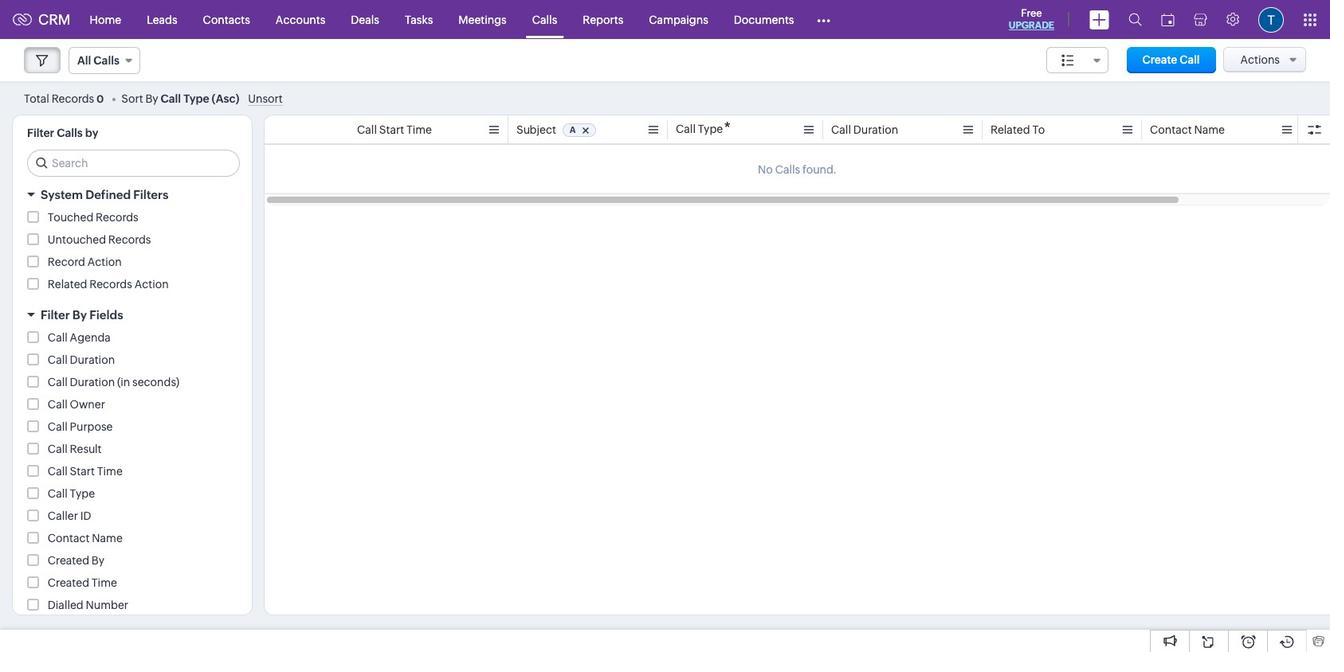 Task type: describe. For each thing, give the bounding box(es) containing it.
tasks
[[405, 13, 433, 26]]

records for related
[[89, 278, 132, 291]]

unsort
[[248, 92, 283, 105]]

1 vertical spatial call start time
[[48, 466, 123, 478]]

home link
[[77, 0, 134, 39]]

All Calls field
[[69, 47, 140, 74]]

call duration (in seconds)
[[48, 376, 180, 389]]

(in
[[117, 376, 130, 389]]

upgrade
[[1009, 20, 1055, 31]]

type for call type *
[[698, 123, 723, 136]]

system
[[41, 188, 83, 202]]

0 vertical spatial duration
[[854, 124, 899, 136]]

contacts
[[203, 13, 250, 26]]

type for call type
[[70, 488, 95, 501]]

number
[[86, 600, 128, 612]]

2 vertical spatial time
[[92, 577, 117, 590]]

call 
[[1310, 124, 1331, 136]]

call inside create call "button"
[[1180, 53, 1200, 66]]

accounts
[[276, 13, 326, 26]]

untouched records
[[48, 234, 151, 246]]

0 vertical spatial contact
[[1150, 124, 1192, 136]]

profile element
[[1249, 0, 1294, 39]]

contacts link
[[190, 0, 263, 39]]

purpose
[[70, 421, 113, 434]]

crm link
[[13, 11, 71, 28]]

untouched
[[48, 234, 106, 246]]

related records action
[[48, 278, 169, 291]]

search image
[[1129, 13, 1143, 26]]

dialled number
[[48, 600, 128, 612]]

calls link
[[520, 0, 570, 39]]

fields
[[89, 309, 123, 322]]

related for related to
[[991, 124, 1031, 136]]

created for created by
[[48, 555, 89, 568]]

0 vertical spatial call start time
[[357, 124, 432, 136]]

records for touched
[[96, 211, 138, 224]]

all
[[77, 54, 91, 67]]

calls for all calls
[[94, 54, 119, 67]]

calls inside "link"
[[532, 13, 558, 26]]

filter for filter by fields
[[41, 309, 70, 322]]

Search text field
[[28, 151, 239, 176]]

system defined filters button
[[13, 181, 252, 209]]

reports link
[[570, 0, 636, 39]]

result
[[70, 443, 102, 456]]

related to
[[991, 124, 1045, 136]]

filters
[[133, 188, 168, 202]]

campaigns
[[649, 13, 709, 26]]

by for call
[[145, 92, 158, 105]]

call agenda
[[48, 332, 111, 344]]

call result
[[48, 443, 102, 456]]

2 vertical spatial duration
[[70, 376, 115, 389]]

accounts link
[[263, 0, 338, 39]]

create menu element
[[1080, 0, 1119, 39]]

1 horizontal spatial by
[[92, 555, 105, 568]]

leads
[[147, 13, 177, 26]]

campaigns link
[[636, 0, 721, 39]]

all calls
[[77, 54, 119, 67]]

1 horizontal spatial call duration
[[832, 124, 899, 136]]

caller
[[48, 510, 78, 523]]

filter calls by
[[27, 127, 98, 140]]

0 vertical spatial time
[[407, 124, 432, 136]]

create
[[1143, 53, 1178, 66]]

calls for filter calls by
[[57, 127, 83, 140]]

record
[[48, 256, 85, 269]]

size image
[[1062, 53, 1075, 68]]

crm
[[38, 11, 71, 28]]

dialled
[[48, 600, 83, 612]]

0 vertical spatial action
[[87, 256, 122, 269]]

1 vertical spatial call duration
[[48, 354, 115, 367]]

agenda
[[70, 332, 111, 344]]

free
[[1022, 7, 1042, 19]]

0 vertical spatial start
[[379, 124, 404, 136]]

id
[[80, 510, 91, 523]]

0 vertical spatial contact name
[[1150, 124, 1225, 136]]

filter by fields
[[41, 309, 123, 322]]



Task type: locate. For each thing, give the bounding box(es) containing it.
1 horizontal spatial action
[[134, 278, 169, 291]]

Other Modules field
[[807, 7, 841, 32]]

created up created time on the bottom of page
[[48, 555, 89, 568]]

actions
[[1241, 53, 1280, 66]]

type up id
[[70, 488, 95, 501]]

name down create call "button" at the right top
[[1195, 124, 1225, 136]]

calls
[[532, 13, 558, 26], [94, 54, 119, 67], [57, 127, 83, 140]]

touched
[[48, 211, 94, 224]]

leads link
[[134, 0, 190, 39]]

0 horizontal spatial call start time
[[48, 466, 123, 478]]

calls inside field
[[94, 54, 119, 67]]

type left *
[[698, 123, 723, 136]]

deals
[[351, 13, 379, 26]]

system defined filters
[[41, 188, 168, 202]]

by up created time on the bottom of page
[[92, 555, 105, 568]]

1 horizontal spatial start
[[379, 124, 404, 136]]

owner
[[70, 399, 105, 411]]

related down record
[[48, 278, 87, 291]]

2 horizontal spatial type
[[698, 123, 723, 136]]

2 vertical spatial by
[[92, 555, 105, 568]]

seconds)
[[132, 376, 180, 389]]

home
[[90, 13, 121, 26]]

call start time
[[357, 124, 432, 136], [48, 466, 123, 478]]

2 vertical spatial calls
[[57, 127, 83, 140]]

records left '0'
[[52, 92, 94, 105]]

0 horizontal spatial name
[[92, 533, 123, 545]]

name
[[1195, 124, 1225, 136], [92, 533, 123, 545]]

0 horizontal spatial action
[[87, 256, 122, 269]]

action
[[87, 256, 122, 269], [134, 278, 169, 291]]

0 vertical spatial type
[[183, 92, 209, 105]]

type
[[183, 92, 209, 105], [698, 123, 723, 136], [70, 488, 95, 501]]

0 vertical spatial created
[[48, 555, 89, 568]]

profile image
[[1259, 7, 1284, 32]]

None field
[[1047, 47, 1109, 73]]

call purpose
[[48, 421, 113, 434]]

total records 0
[[24, 92, 104, 105]]

1 horizontal spatial name
[[1195, 124, 1225, 136]]

created time
[[48, 577, 117, 590]]

documents
[[734, 13, 794, 26]]

created
[[48, 555, 89, 568], [48, 577, 89, 590]]

total
[[24, 92, 49, 105]]

call owner
[[48, 399, 105, 411]]

touched records
[[48, 211, 138, 224]]

meetings
[[459, 13, 507, 26]]

filter for filter calls by
[[27, 127, 54, 140]]

filter
[[27, 127, 54, 140], [41, 309, 70, 322]]

1 vertical spatial start
[[70, 466, 95, 478]]

0 horizontal spatial by
[[72, 309, 87, 322]]

0 vertical spatial name
[[1195, 124, 1225, 136]]

1 vertical spatial contact name
[[48, 533, 123, 545]]

0 horizontal spatial type
[[70, 488, 95, 501]]

calls right all
[[94, 54, 119, 67]]

1 vertical spatial created
[[48, 577, 89, 590]]

calls left by
[[57, 127, 83, 140]]

0 vertical spatial calls
[[532, 13, 558, 26]]

a
[[570, 125, 576, 135]]

contact down create call "button" at the right top
[[1150, 124, 1192, 136]]

action up related records action
[[87, 256, 122, 269]]

sort
[[121, 92, 143, 105]]

contact down caller id
[[48, 533, 90, 545]]

1 horizontal spatial type
[[183, 92, 209, 105]]

related left to at the top right
[[991, 124, 1031, 136]]

call
[[1180, 53, 1200, 66], [161, 92, 181, 105], [676, 123, 696, 136], [357, 124, 377, 136], [832, 124, 851, 136], [1310, 124, 1330, 136], [48, 332, 68, 344], [48, 354, 68, 367], [48, 376, 68, 389], [48, 399, 68, 411], [48, 421, 68, 434], [48, 443, 68, 456], [48, 466, 68, 478], [48, 488, 68, 501]]

tasks link
[[392, 0, 446, 39]]

defined
[[86, 188, 131, 202]]

related
[[991, 124, 1031, 136], [48, 278, 87, 291]]

call type
[[48, 488, 95, 501]]

1 vertical spatial type
[[698, 123, 723, 136]]

1 horizontal spatial calls
[[94, 54, 119, 67]]

contact name down id
[[48, 533, 123, 545]]

0 horizontal spatial contact name
[[48, 533, 123, 545]]

type left (asc)
[[183, 92, 209, 105]]

related for related records action
[[48, 278, 87, 291]]

0 vertical spatial related
[[991, 124, 1031, 136]]

calendar image
[[1162, 13, 1175, 26]]

1 vertical spatial name
[[92, 533, 123, 545]]

meetings link
[[446, 0, 520, 39]]

records for untouched
[[108, 234, 151, 246]]

filter by fields button
[[13, 301, 252, 329]]

1 horizontal spatial contact
[[1150, 124, 1192, 136]]

call type *
[[676, 119, 731, 137]]

1 vertical spatial by
[[72, 309, 87, 322]]

1 vertical spatial action
[[134, 278, 169, 291]]

name up created by
[[92, 533, 123, 545]]

call inside 'call type *'
[[676, 123, 696, 136]]

1 horizontal spatial related
[[991, 124, 1031, 136]]

0 horizontal spatial related
[[48, 278, 87, 291]]

deals link
[[338, 0, 392, 39]]

contact
[[1150, 124, 1192, 136], [48, 533, 90, 545]]

time
[[407, 124, 432, 136], [97, 466, 123, 478], [92, 577, 117, 590]]

contact name down create call "button" at the right top
[[1150, 124, 1225, 136]]

by up call agenda
[[72, 309, 87, 322]]

start
[[379, 124, 404, 136], [70, 466, 95, 478]]

action up the filter by fields dropdown button
[[134, 278, 169, 291]]

2 horizontal spatial by
[[145, 92, 158, 105]]

created up dialled
[[48, 577, 89, 590]]

1 created from the top
[[48, 555, 89, 568]]

*
[[724, 119, 731, 137]]

by for fields
[[72, 309, 87, 322]]

created by
[[48, 555, 105, 568]]

2 horizontal spatial calls
[[532, 13, 558, 26]]

records
[[52, 92, 94, 105], [96, 211, 138, 224], [108, 234, 151, 246], [89, 278, 132, 291]]

create menu image
[[1090, 10, 1110, 29]]

caller id
[[48, 510, 91, 523]]

by right sort
[[145, 92, 158, 105]]

1 vertical spatial related
[[48, 278, 87, 291]]

documents link
[[721, 0, 807, 39]]

0 vertical spatial by
[[145, 92, 158, 105]]

1 vertical spatial time
[[97, 466, 123, 478]]

1 vertical spatial filter
[[41, 309, 70, 322]]

by
[[145, 92, 158, 105], [72, 309, 87, 322], [92, 555, 105, 568]]

subject
[[517, 124, 556, 136]]

records for total
[[52, 92, 94, 105]]

0 horizontal spatial contact
[[48, 533, 90, 545]]

1 vertical spatial contact
[[48, 533, 90, 545]]

type inside 'call type *'
[[698, 123, 723, 136]]

2 created from the top
[[48, 577, 89, 590]]

records down touched records
[[108, 234, 151, 246]]

to
[[1033, 124, 1045, 136]]

0 horizontal spatial calls
[[57, 127, 83, 140]]

record action
[[48, 256, 122, 269]]

0 vertical spatial filter
[[27, 127, 54, 140]]

1 vertical spatial calls
[[94, 54, 119, 67]]

duration
[[854, 124, 899, 136], [70, 354, 115, 367], [70, 376, 115, 389]]

call duration
[[832, 124, 899, 136], [48, 354, 115, 367]]

1 horizontal spatial contact name
[[1150, 124, 1225, 136]]

0 vertical spatial call duration
[[832, 124, 899, 136]]

0 horizontal spatial start
[[70, 466, 95, 478]]

records up fields
[[89, 278, 132, 291]]

filter inside dropdown button
[[41, 309, 70, 322]]

records down the defined on the left top of the page
[[96, 211, 138, 224]]

0 horizontal spatial call duration
[[48, 354, 115, 367]]

1 vertical spatial duration
[[70, 354, 115, 367]]

create call button
[[1127, 47, 1216, 73]]

2 vertical spatial type
[[70, 488, 95, 501]]

0
[[97, 93, 104, 105]]

1 horizontal spatial call start time
[[357, 124, 432, 136]]

free upgrade
[[1009, 7, 1055, 31]]

by
[[85, 127, 98, 140]]

by inside dropdown button
[[72, 309, 87, 322]]

contact name
[[1150, 124, 1225, 136], [48, 533, 123, 545]]

(asc)
[[212, 92, 240, 105]]

search element
[[1119, 0, 1152, 39]]

create call
[[1143, 53, 1200, 66]]

filter up call agenda
[[41, 309, 70, 322]]

filter down total
[[27, 127, 54, 140]]

sort by call type (asc)
[[121, 92, 240, 105]]

calls left "reports"
[[532, 13, 558, 26]]

created for created time
[[48, 577, 89, 590]]

reports
[[583, 13, 624, 26]]



Task type: vqa. For each thing, say whether or not it's contained in the screenshot.
the :
no



